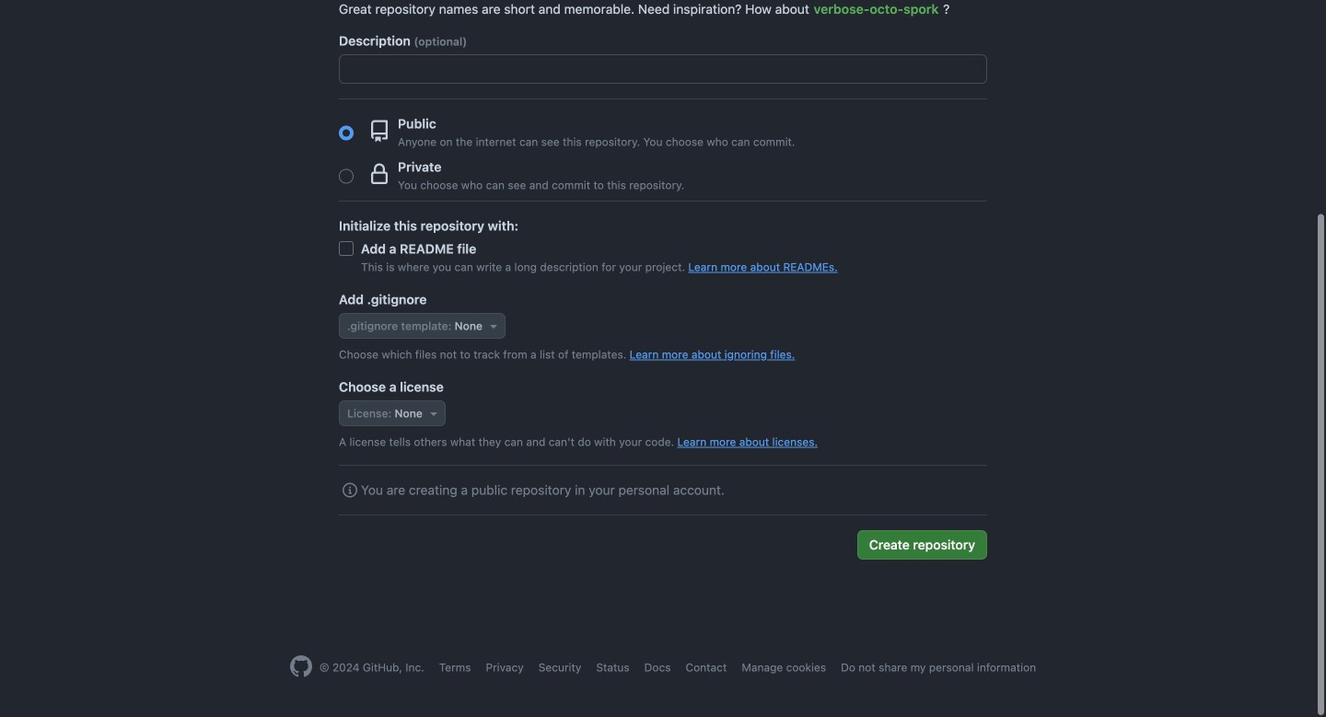 Task type: locate. For each thing, give the bounding box(es) containing it.
homepage image
[[290, 656, 312, 678]]

lock image
[[368, 163, 391, 185]]

Description text field
[[340, 55, 987, 83]]

sc 9kayk9 0 image
[[343, 483, 357, 498]]

None radio
[[339, 126, 354, 140]]

None radio
[[339, 169, 354, 184]]

triangle down image
[[426, 406, 441, 421]]

None checkbox
[[339, 241, 354, 256]]



Task type: describe. For each thing, give the bounding box(es) containing it.
repo image
[[368, 120, 391, 142]]

triangle down image
[[486, 319, 501, 333]]



Task type: vqa. For each thing, say whether or not it's contained in the screenshot.
repo image
yes



